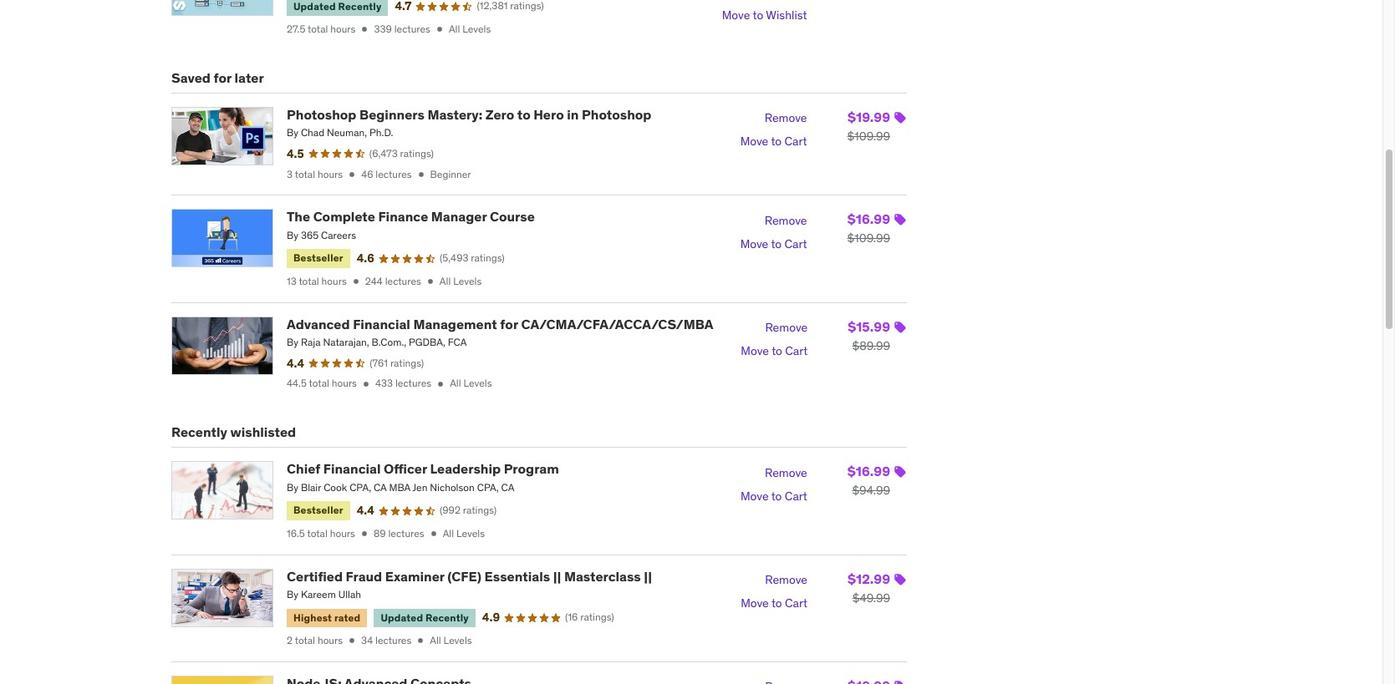 Task type: vqa. For each thing, say whether or not it's contained in the screenshot.
Jen
yes



Task type: describe. For each thing, give the bounding box(es) containing it.
12,381 ratings element
[[477, 0, 544, 13]]

photoshop beginners mastery: zero to hero in photoshop by chad neuman, ph.d.
[[287, 106, 652, 139]]

hours for 3 total hours
[[318, 168, 343, 180]]

to for chief financial officer leadership program's remove 'button'
[[772, 489, 782, 504]]

the complete finance manager course by 365 careers
[[287, 209, 535, 241]]

updated
[[381, 612, 423, 624]]

certified fraud examiner (cfe) essentials || masterclass || by kareem ullah
[[287, 568, 652, 601]]

4.4 for (761 ratings)
[[287, 356, 305, 371]]

bestseller for financial
[[294, 505, 344, 517]]

xxsmall image right 433 lectures
[[435, 379, 447, 390]]

ullah
[[339, 589, 361, 601]]

44.5
[[287, 378, 307, 390]]

16 ratings element
[[565, 612, 614, 626]]

all levels for leadership
[[443, 528, 485, 540]]

hours for 13 total hours
[[322, 275, 347, 288]]

coupon icon image for $19.99 $109.99
[[894, 111, 907, 125]]

$94.99
[[853, 484, 891, 499]]

hero
[[534, 106, 564, 123]]

xxsmall image for 34 lectures
[[346, 636, 358, 648]]

244 lectures
[[365, 275, 421, 288]]

244
[[365, 275, 383, 288]]

$19.99
[[848, 109, 891, 125]]

761 ratings element
[[370, 357, 424, 371]]

1 ca from the left
[[374, 481, 387, 494]]

5,493 ratings element
[[440, 252, 505, 266]]

move to cart button for chief financial officer leadership program
[[741, 485, 808, 509]]

4.6
[[357, 251, 375, 266]]

zero
[[486, 106, 515, 123]]

$109.99 for $19.99
[[848, 129, 891, 144]]

0 horizontal spatial recently
[[171, 424, 227, 441]]

xxsmall image down "updated recently"
[[415, 636, 427, 648]]

coupon icon image for $16.99 $109.99
[[894, 214, 907, 227]]

advanced financial management for ca/cma/cfa/acca/cs/mba link
[[287, 316, 714, 333]]

27.5
[[287, 22, 306, 35]]

all levels down fca
[[450, 378, 492, 390]]

move for remove 'button' to the left of "$19.99"
[[741, 134, 769, 149]]

365
[[301, 229, 319, 241]]

remove move to cart for certified fraud examiner (cfe) essentials || masterclass ||
[[741, 573, 808, 611]]

(761
[[370, 357, 388, 369]]

2 || from the left
[[644, 568, 652, 585]]

leadership
[[430, 461, 501, 478]]

3
[[287, 168, 293, 180]]

xxsmall image left '46'
[[346, 169, 358, 181]]

89 lectures
[[374, 528, 425, 540]]

(6,473
[[369, 147, 398, 160]]

finance
[[378, 209, 428, 225]]

remove button for the complete finance manager course
[[765, 209, 808, 233]]

b.com.,
[[372, 336, 407, 349]]

remove left $15.99
[[766, 320, 808, 335]]

$16.99 for the complete finance manager course
[[848, 211, 891, 228]]

1 || from the left
[[553, 568, 562, 585]]

for inside advanced financial management for ca/cma/cfa/acca/cs/mba by raja natarajan, b.com., pgdba, fca
[[500, 316, 518, 333]]

later
[[235, 69, 264, 86]]

cart left $19.99 $109.99
[[785, 134, 808, 149]]

all levels for manager
[[440, 275, 482, 288]]

all levels for (cfe)
[[430, 635, 472, 647]]

program
[[504, 461, 559, 478]]

$15.99 $89.99
[[848, 318, 891, 353]]

total for 16.5
[[307, 528, 328, 540]]

xxsmall image right "89 lectures"
[[428, 529, 440, 540]]

lectures for 89 lectures
[[388, 528, 425, 540]]

$16.99 $94.99
[[848, 464, 891, 499]]

27.5 total hours
[[287, 22, 356, 35]]

photoshop beginners mastery: zero to hero in photoshop link
[[287, 106, 652, 123]]

hours for 16.5 total hours
[[330, 528, 355, 540]]

mba
[[389, 481, 411, 494]]

cart for the complete finance manager course
[[785, 236, 808, 251]]

pgdba,
[[409, 336, 446, 349]]

lectures for 433 lectures
[[396, 378, 432, 390]]

chief financial officer leadership program link
[[287, 461, 559, 478]]

remove button for chief financial officer leadership program
[[765, 462, 808, 485]]

lectures for 339 lectures
[[395, 22, 431, 35]]

all right 339 lectures
[[449, 22, 460, 35]]

13
[[287, 275, 297, 288]]

2
[[287, 635, 293, 647]]

total for 27.5
[[308, 22, 328, 35]]

(5,493
[[440, 252, 469, 264]]

(16
[[565, 612, 578, 624]]

chief financial officer leadership program by blair cook cpa, ca mba jen nicholson cpa, ca
[[287, 461, 559, 494]]

to for certified fraud examiner (cfe) essentials || masterclass || remove 'button'
[[772, 596, 783, 611]]

13 total hours
[[287, 275, 347, 288]]

(6,473 ratings)
[[369, 147, 434, 160]]

levels down 12,381 ratings element at top
[[463, 22, 491, 35]]

fca
[[448, 336, 467, 349]]

chad
[[301, 126, 325, 139]]

neuman,
[[327, 126, 367, 139]]

remove button left $15.99
[[766, 317, 808, 340]]

wishlist
[[766, 7, 808, 22]]

16.5
[[287, 528, 305, 540]]

$19.99 $109.99
[[848, 109, 891, 144]]

total for 3
[[295, 168, 315, 180]]

by for the complete finance manager course
[[287, 229, 299, 241]]

move to wishlist
[[722, 7, 808, 22]]

by for chief financial officer leadership program
[[287, 481, 299, 494]]

$12.99 $49.99
[[848, 571, 891, 606]]

remove for chief financial officer leadership program
[[765, 465, 808, 481]]

mastery:
[[428, 106, 483, 123]]

(5,493 ratings)
[[440, 252, 505, 264]]

lectures for 244 lectures
[[385, 275, 421, 288]]

xxsmall image left 244
[[350, 276, 362, 288]]

financial for chief
[[323, 461, 381, 478]]

raja
[[301, 336, 321, 349]]

nicholson
[[430, 481, 475, 494]]

management
[[414, 316, 497, 333]]

officer
[[384, 461, 427, 478]]

levels down fca
[[464, 378, 492, 390]]

remove for certified fraud examiner (cfe) essentials || masterclass ||
[[765, 573, 808, 588]]

in
[[567, 106, 579, 123]]

jen
[[413, 481, 428, 494]]

total for 2
[[295, 635, 315, 647]]

(992
[[440, 504, 461, 517]]

34
[[361, 635, 373, 647]]

16.5 total hours
[[287, 528, 355, 540]]

cook
[[324, 481, 347, 494]]

all for manager
[[440, 275, 451, 288]]

339 lectures
[[374, 22, 431, 35]]

xxsmall image left 89
[[359, 529, 370, 540]]

(992 ratings)
[[440, 504, 497, 517]]

masterclass
[[564, 568, 641, 585]]

essentials
[[485, 568, 550, 585]]

chief
[[287, 461, 320, 478]]

xxsmall image right 244 lectures
[[425, 276, 436, 288]]

$12.99
[[848, 571, 891, 588]]

move for remove 'button' for the complete finance manager course
[[741, 236, 769, 251]]

lectures for 34 lectures
[[376, 635, 412, 647]]

89
[[374, 528, 386, 540]]

natarajan,
[[323, 336, 369, 349]]



Task type: locate. For each thing, give the bounding box(es) containing it.
1 vertical spatial xxsmall image
[[415, 169, 427, 181]]

46
[[361, 168, 373, 180]]

saved for later
[[171, 69, 264, 86]]

total right 16.5
[[307, 528, 328, 540]]

to
[[753, 7, 764, 22], [518, 106, 531, 123], [771, 134, 782, 149], [771, 236, 782, 251], [772, 344, 783, 359], [772, 489, 782, 504], [772, 596, 783, 611]]

$109.99
[[848, 129, 891, 144], [848, 231, 891, 246]]

lectures right the 339
[[395, 22, 431, 35]]

recently
[[171, 424, 227, 441], [426, 612, 469, 624]]

xxsmall image left 433
[[360, 379, 372, 390]]

all
[[449, 22, 460, 35], [440, 275, 451, 288], [450, 378, 461, 390], [443, 528, 454, 540], [430, 635, 441, 647]]

levels
[[463, 22, 491, 35], [453, 275, 482, 288], [464, 378, 492, 390], [457, 528, 485, 540], [444, 635, 472, 647]]

$109.99 for $16.99
[[848, 231, 891, 246]]

2 by from the top
[[287, 229, 299, 241]]

lectures right 89
[[388, 528, 425, 540]]

339
[[374, 22, 392, 35]]

34 lectures
[[361, 635, 412, 647]]

1 horizontal spatial for
[[500, 316, 518, 333]]

ratings) right (16
[[581, 612, 614, 624]]

advanced financial management for ca/cma/cfa/acca/cs/mba by raja natarajan, b.com., pgdba, fca
[[287, 316, 714, 349]]

1 cpa, from the left
[[350, 481, 371, 494]]

ratings) right (992
[[463, 504, 497, 517]]

ratings) inside 5,493 ratings element
[[471, 252, 505, 264]]

3 coupon icon image from the top
[[894, 321, 907, 334]]

all down "updated recently"
[[430, 635, 441, 647]]

1 vertical spatial $109.99
[[848, 231, 891, 246]]

0 vertical spatial xxsmall image
[[359, 24, 371, 35]]

1 bestseller from the top
[[294, 252, 344, 265]]

0 horizontal spatial ca
[[374, 481, 387, 494]]

hours for 27.5 total hours
[[331, 22, 356, 35]]

hours left 244
[[322, 275, 347, 288]]

4.4 up 89
[[357, 504, 375, 519]]

all levels down (5,493
[[440, 275, 482, 288]]

all levels down 12,381 ratings element at top
[[449, 22, 491, 35]]

ratings) inside 6,473 ratings element
[[400, 147, 434, 160]]

remove button for certified fraud examiner (cfe) essentials || masterclass ||
[[765, 569, 808, 593]]

$49.99
[[853, 591, 891, 606]]

cart left $12.99 $49.99
[[785, 596, 808, 611]]

remove move to cart
[[741, 110, 808, 149], [741, 213, 808, 251], [741, 320, 808, 359], [741, 465, 808, 504], [741, 573, 808, 611]]

rated
[[335, 612, 361, 624]]

beginner
[[430, 168, 471, 180]]

wishlisted
[[230, 424, 296, 441]]

2 horizontal spatial xxsmall image
[[415, 169, 427, 181]]

5 by from the top
[[287, 589, 299, 601]]

0 vertical spatial bestseller
[[294, 252, 344, 265]]

levels for manager
[[453, 275, 482, 288]]

total right 3
[[295, 168, 315, 180]]

bestseller for complete
[[294, 252, 344, 265]]

hours for 2 total hours
[[318, 635, 343, 647]]

lectures for 46 lectures
[[376, 168, 412, 180]]

0 vertical spatial $16.99
[[848, 211, 891, 228]]

all down fca
[[450, 378, 461, 390]]

xxsmall image
[[434, 24, 446, 35], [346, 169, 358, 181], [350, 276, 362, 288], [425, 276, 436, 288], [360, 379, 372, 390], [435, 379, 447, 390], [359, 529, 370, 540], [428, 529, 440, 540], [415, 636, 427, 648]]

total right 2
[[295, 635, 315, 647]]

lectures down updated
[[376, 635, 412, 647]]

(cfe)
[[448, 568, 482, 585]]

0 horizontal spatial xxsmall image
[[346, 636, 358, 648]]

to for remove 'button' for the complete finance manager course
[[771, 236, 782, 251]]

remove button left $16.99 $94.99
[[765, 462, 808, 485]]

course
[[490, 209, 535, 225]]

cart left $16.99 $109.99
[[785, 236, 808, 251]]

updated recently
[[381, 612, 469, 624]]

remove left $16.99 $109.99
[[765, 213, 808, 228]]

2 total hours
[[287, 635, 343, 647]]

cart left $15.99 $89.99
[[786, 344, 808, 359]]

financial inside chief financial officer leadership program by blair cook cpa, ca mba jen nicholson cpa, ca
[[323, 461, 381, 478]]

hours left 433
[[332, 378, 357, 390]]

(761 ratings)
[[370, 357, 424, 369]]

total right 13
[[299, 275, 319, 288]]

1 horizontal spatial 4.4
[[357, 504, 375, 519]]

financial for advanced
[[353, 316, 411, 333]]

for
[[214, 69, 232, 86], [500, 316, 518, 333]]

hours for 44.5 total hours
[[332, 378, 357, 390]]

to for remove 'button' to the left of "$19.99"
[[771, 134, 782, 149]]

4.4 for (992 ratings)
[[357, 504, 375, 519]]

ratings) inside 16 ratings element
[[581, 612, 614, 624]]

beginners
[[360, 106, 425, 123]]

move to cart button for the complete finance manager course
[[741, 233, 808, 256]]

6,473 ratings element
[[369, 147, 434, 161]]

ca left mba in the left of the page
[[374, 481, 387, 494]]

by inside advanced financial management for ca/cma/cfa/acca/cs/mba by raja natarajan, b.com., pgdba, fca
[[287, 336, 299, 349]]

remove left $12.99
[[765, 573, 808, 588]]

all levels down "992 ratings" element
[[443, 528, 485, 540]]

all for leadership
[[443, 528, 454, 540]]

1 vertical spatial $16.99
[[848, 464, 891, 480]]

levels for (cfe)
[[444, 635, 472, 647]]

0 vertical spatial financial
[[353, 316, 411, 333]]

4.4
[[287, 356, 305, 371], [357, 504, 375, 519]]

photoshop up chad
[[287, 106, 357, 123]]

levels for leadership
[[457, 528, 485, 540]]

4.5
[[287, 146, 304, 161]]

$16.99
[[848, 211, 891, 228], [848, 464, 891, 480]]

by left blair
[[287, 481, 299, 494]]

2 ca from the left
[[501, 481, 515, 494]]

1 horizontal spatial recently
[[426, 612, 469, 624]]

move for chief financial officer leadership program's remove 'button'
[[741, 489, 769, 504]]

|| right masterclass
[[644, 568, 652, 585]]

xxsmall image left 34
[[346, 636, 358, 648]]

1 horizontal spatial cpa,
[[477, 481, 499, 494]]

0 horizontal spatial photoshop
[[287, 106, 357, 123]]

$15.99
[[848, 318, 891, 335]]

photoshop
[[287, 106, 357, 123], [582, 106, 652, 123]]

0 horizontal spatial for
[[214, 69, 232, 86]]

4 by from the top
[[287, 481, 299, 494]]

by left raja
[[287, 336, 299, 349]]

4.4 up 44.5
[[287, 356, 305, 371]]

all down (5,493
[[440, 275, 451, 288]]

cpa, down leadership
[[477, 481, 499, 494]]

by left 365
[[287, 229, 299, 241]]

move for certified fraud examiner (cfe) essentials || masterclass || remove 'button'
[[741, 596, 769, 611]]

ratings) for leadership
[[463, 504, 497, 517]]

hours left '46'
[[318, 168, 343, 180]]

ratings) right (6,473
[[400, 147, 434, 160]]

1 vertical spatial bestseller
[[294, 505, 344, 517]]

2 photoshop from the left
[[582, 106, 652, 123]]

remove move to cart for chief financial officer leadership program
[[741, 465, 808, 504]]

recently left wishlisted
[[171, 424, 227, 441]]

financial up b.com.,
[[353, 316, 411, 333]]

lectures down 761 ratings element
[[396, 378, 432, 390]]

levels down "992 ratings" element
[[457, 528, 485, 540]]

by for advanced financial management for ca/cma/cfa/acca/cs/mba
[[287, 336, 299, 349]]

manager
[[431, 209, 487, 225]]

cart for certified fraud examiner (cfe) essentials || masterclass ||
[[785, 596, 808, 611]]

all levels down "updated recently"
[[430, 635, 472, 647]]

remove button left $16.99 $109.99
[[765, 209, 808, 233]]

1 $16.99 from the top
[[848, 211, 891, 228]]

coupon icon image for $16.99 $94.99
[[894, 466, 907, 480]]

0 horizontal spatial ||
[[553, 568, 562, 585]]

1 photoshop from the left
[[287, 106, 357, 123]]

the complete finance manager course link
[[287, 209, 535, 225]]

1 coupon icon image from the top
[[894, 111, 907, 125]]

cart for chief financial officer leadership program
[[785, 489, 808, 504]]

financial
[[353, 316, 411, 333], [323, 461, 381, 478]]

financial inside advanced financial management for ca/cma/cfa/acca/cs/mba by raja natarajan, b.com., pgdba, fca
[[353, 316, 411, 333]]

0 horizontal spatial cpa,
[[350, 481, 371, 494]]

move inside button
[[722, 7, 750, 22]]

bestseller up 16.5 total hours
[[294, 505, 344, 517]]

1 by from the top
[[287, 126, 299, 139]]

xxsmall image down 6,473 ratings element
[[415, 169, 427, 181]]

3 total hours
[[287, 168, 343, 180]]

examiner
[[385, 568, 445, 585]]

2 cpa, from the left
[[477, 481, 499, 494]]

2 vertical spatial xxsmall image
[[346, 636, 358, 648]]

coupon icon image
[[894, 111, 907, 125], [894, 214, 907, 227], [894, 321, 907, 334], [894, 466, 907, 480], [894, 573, 907, 587], [894, 681, 907, 685]]

1 vertical spatial financial
[[323, 461, 381, 478]]

ratings) for manager
[[471, 252, 505, 264]]

certified fraud examiner (cfe) essentials || masterclass || link
[[287, 568, 652, 585]]

hours left the 339
[[331, 22, 356, 35]]

by inside the complete finance manager course by 365 careers
[[287, 229, 299, 241]]

the
[[287, 209, 310, 225]]

remove button left $12.99
[[765, 569, 808, 593]]

2 coupon icon image from the top
[[894, 214, 907, 227]]

advanced
[[287, 316, 350, 333]]

992 ratings element
[[440, 504, 497, 519]]

total right 44.5
[[309, 378, 329, 390]]

ca/cma/cfa/acca/cs/mba
[[521, 316, 714, 333]]

to inside the photoshop beginners mastery: zero to hero in photoshop by chad neuman, ph.d.
[[518, 106, 531, 123]]

recently wishlisted
[[171, 424, 296, 441]]

1 horizontal spatial ca
[[501, 481, 515, 494]]

cpa, right cook
[[350, 481, 371, 494]]

all for (cfe)
[[430, 635, 441, 647]]

move to wishlist button
[[722, 4, 808, 27]]

lectures
[[395, 22, 431, 35], [376, 168, 412, 180], [385, 275, 421, 288], [396, 378, 432, 390], [388, 528, 425, 540], [376, 635, 412, 647]]

photoshop right in
[[582, 106, 652, 123]]

remove for the complete finance manager course
[[765, 213, 808, 228]]

0 horizontal spatial 4.4
[[287, 356, 305, 371]]

total for 44.5
[[309, 378, 329, 390]]

by left kareem
[[287, 589, 299, 601]]

4 coupon icon image from the top
[[894, 466, 907, 480]]

lectures right 244
[[385, 275, 421, 288]]

46 lectures
[[361, 168, 412, 180]]

0 vertical spatial for
[[214, 69, 232, 86]]

0 vertical spatial 4.4
[[287, 356, 305, 371]]

remove button left "$19.99"
[[765, 107, 808, 130]]

blair
[[301, 481, 321, 494]]

2 $109.99 from the top
[[848, 231, 891, 246]]

hours down highest rated
[[318, 635, 343, 647]]

ratings) for (cfe)
[[581, 612, 614, 624]]

433
[[375, 378, 393, 390]]

total for 13
[[299, 275, 319, 288]]

ph.d.
[[370, 126, 393, 139]]

ca down program
[[501, 481, 515, 494]]

ratings)
[[400, 147, 434, 160], [471, 252, 505, 264], [390, 357, 424, 369], [463, 504, 497, 517], [581, 612, 614, 624]]

remove move to cart for the complete finance manager course
[[741, 213, 808, 251]]

6 coupon icon image from the top
[[894, 681, 907, 685]]

certified
[[287, 568, 343, 585]]

to inside "move to wishlist" button
[[753, 7, 764, 22]]

xxsmall image right 339 lectures
[[434, 24, 446, 35]]

433 lectures
[[375, 378, 432, 390]]

to for remove 'button' to the left of $15.99
[[772, 344, 783, 359]]

1 horizontal spatial xxsmall image
[[359, 24, 371, 35]]

remove left "$19.99"
[[765, 110, 808, 126]]

1 horizontal spatial ||
[[644, 568, 652, 585]]

44.5 total hours
[[287, 378, 357, 390]]

cart left $16.99 $94.99
[[785, 489, 808, 504]]

by inside certified fraud examiner (cfe) essentials || masterclass || by kareem ullah
[[287, 589, 299, 601]]

for left later
[[214, 69, 232, 86]]

4.9
[[482, 611, 500, 626]]

lectures down 6,473 ratings element
[[376, 168, 412, 180]]

move to cart button
[[741, 130, 808, 154], [741, 233, 808, 256], [741, 340, 808, 363], [741, 485, 808, 509], [741, 593, 808, 616]]

3 by from the top
[[287, 336, 299, 349]]

$16.99 $109.99
[[848, 211, 891, 246]]

financial up cook
[[323, 461, 381, 478]]

xxsmall image for 339 lectures
[[359, 24, 371, 35]]

$89.99
[[853, 338, 891, 353]]

move for remove 'button' to the left of $15.99
[[741, 344, 769, 359]]

by inside chief financial officer leadership program by blair cook cpa, ca mba jen nicholson cpa, ca
[[287, 481, 299, 494]]

complete
[[313, 209, 375, 225]]

for right management
[[500, 316, 518, 333]]

remove left $16.99 $94.99
[[765, 465, 808, 481]]

levels down "updated recently"
[[444, 635, 472, 647]]

total
[[308, 22, 328, 35], [295, 168, 315, 180], [299, 275, 319, 288], [309, 378, 329, 390], [307, 528, 328, 540], [295, 635, 315, 647]]

1 vertical spatial recently
[[426, 612, 469, 624]]

xxsmall image left the 339
[[359, 24, 371, 35]]

5 coupon icon image from the top
[[894, 573, 907, 587]]

bestseller up the 13 total hours
[[294, 252, 344, 265]]

0 vertical spatial $109.99
[[848, 129, 891, 144]]

$16.99 inside $16.99 $109.99
[[848, 211, 891, 228]]

1 $109.99 from the top
[[848, 129, 891, 144]]

careers
[[321, 229, 356, 241]]

kareem
[[301, 589, 336, 601]]

bestseller
[[294, 252, 344, 265], [294, 505, 344, 517]]

fraud
[[346, 568, 382, 585]]

2 bestseller from the top
[[294, 505, 344, 517]]

hours left 89
[[330, 528, 355, 540]]

ratings) inside 761 ratings element
[[390, 357, 424, 369]]

(16 ratings)
[[565, 612, 614, 624]]

xxsmall image
[[359, 24, 371, 35], [415, 169, 427, 181], [346, 636, 358, 648]]

ratings) right (5,493
[[471, 252, 505, 264]]

ratings) up 433 lectures
[[390, 357, 424, 369]]

$16.99 for chief financial officer leadership program
[[848, 464, 891, 480]]

1 vertical spatial 4.4
[[357, 504, 375, 519]]

2 $16.99 from the top
[[848, 464, 891, 480]]

hours
[[331, 22, 356, 35], [318, 168, 343, 180], [322, 275, 347, 288], [332, 378, 357, 390], [330, 528, 355, 540], [318, 635, 343, 647]]

total right 27.5
[[308, 22, 328, 35]]

0 vertical spatial recently
[[171, 424, 227, 441]]

move to cart button for certified fraud examiner (cfe) essentials || masterclass ||
[[741, 593, 808, 616]]

levels down 5,493 ratings element
[[453, 275, 482, 288]]

recently down certified fraud examiner (cfe) essentials || masterclass || by kareem ullah
[[426, 612, 469, 624]]

by inside the photoshop beginners mastery: zero to hero in photoshop by chad neuman, ph.d.
[[287, 126, 299, 139]]

1 vertical spatial for
[[500, 316, 518, 333]]

by left chad
[[287, 126, 299, 139]]

coupon icon image for $12.99 $49.99
[[894, 573, 907, 587]]

1 horizontal spatial photoshop
[[582, 106, 652, 123]]

all down (992
[[443, 528, 454, 540]]

ratings) inside "992 ratings" element
[[463, 504, 497, 517]]

coupon icon image for $15.99 $89.99
[[894, 321, 907, 334]]

|| right the essentials
[[553, 568, 562, 585]]



